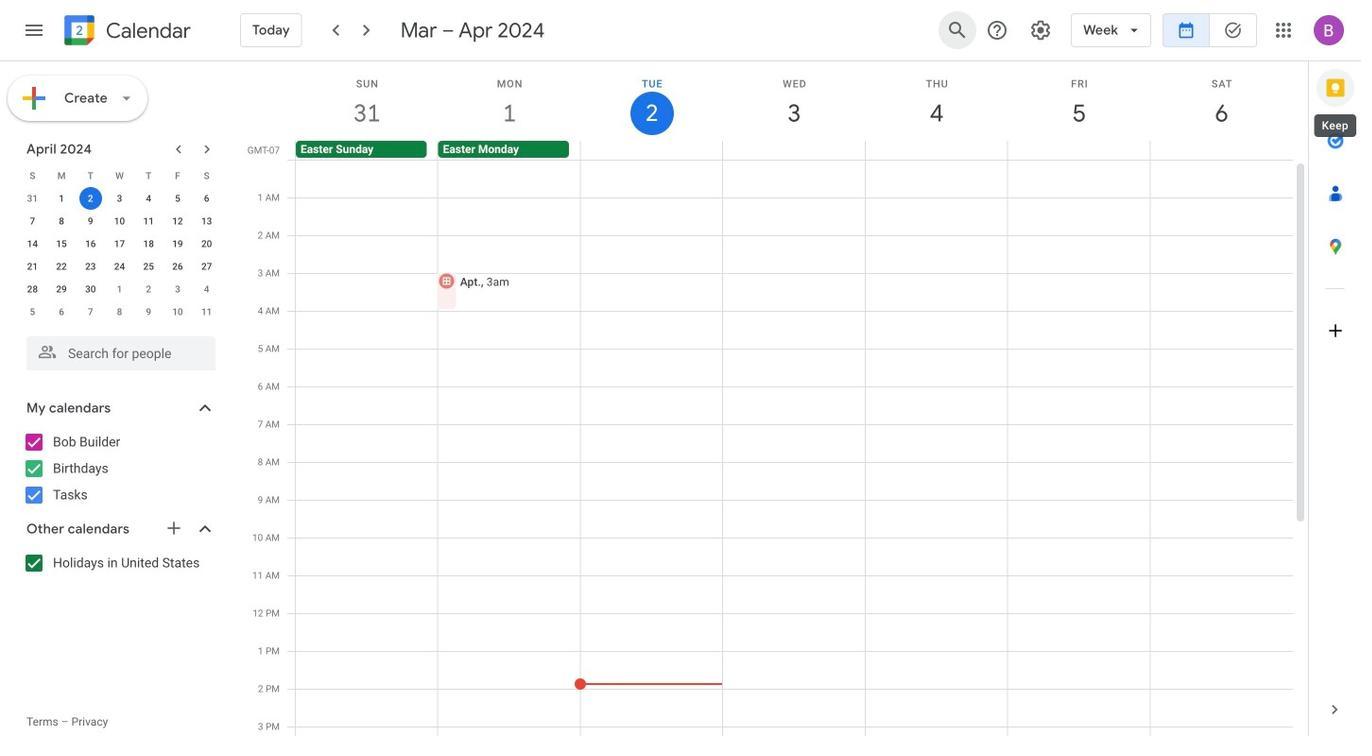 Task type: locate. For each thing, give the bounding box(es) containing it.
row
[[288, 141, 1309, 160], [288, 160, 1294, 737], [18, 165, 221, 187], [18, 187, 221, 210], [18, 210, 221, 233], [18, 233, 221, 255], [18, 255, 221, 278], [18, 278, 221, 301], [18, 301, 221, 323]]

may 10 element
[[166, 301, 189, 323]]

10 element
[[108, 210, 131, 233]]

may 6 element
[[50, 301, 73, 323]]

26 element
[[166, 255, 189, 278]]

april 2024 grid
[[18, 165, 221, 323]]

row group
[[18, 187, 221, 323]]

14 element
[[21, 233, 44, 255]]

support image
[[987, 19, 1009, 42]]

cell
[[581, 141, 723, 160], [723, 141, 866, 160], [866, 141, 1008, 160], [1008, 141, 1150, 160], [1150, 141, 1293, 160], [296, 160, 439, 737], [437, 160, 581, 737], [575, 160, 724, 737], [724, 160, 866, 737], [866, 160, 1009, 737], [1009, 160, 1151, 737], [1151, 160, 1294, 737], [76, 187, 105, 210]]

heading
[[102, 19, 191, 42]]

19 element
[[166, 233, 189, 255]]

cell inside april 2024 grid
[[76, 187, 105, 210]]

grid
[[242, 61, 1309, 737]]

settings menu image
[[1030, 19, 1053, 42]]

may 1 element
[[108, 278, 131, 301]]

may 3 element
[[166, 278, 189, 301]]

27 element
[[195, 255, 218, 278]]

30 element
[[79, 278, 102, 301]]

13 element
[[195, 210, 218, 233]]

3 element
[[108, 187, 131, 210]]

29 element
[[50, 278, 73, 301]]

may 4 element
[[195, 278, 218, 301]]

8 element
[[50, 210, 73, 233]]

may 5 element
[[21, 301, 44, 323]]

None search field
[[0, 329, 235, 371]]

tab list
[[1310, 61, 1362, 684]]

24 element
[[108, 255, 131, 278]]

Search for people text field
[[38, 337, 204, 371]]

add other calendars image
[[165, 519, 183, 538]]

15 element
[[50, 233, 73, 255]]

18 element
[[137, 233, 160, 255]]



Task type: describe. For each thing, give the bounding box(es) containing it.
may 11 element
[[195, 301, 218, 323]]

may 8 element
[[108, 301, 131, 323]]

6 element
[[195, 187, 218, 210]]

heading inside calendar element
[[102, 19, 191, 42]]

22 element
[[50, 255, 73, 278]]

1 element
[[50, 187, 73, 210]]

may 9 element
[[137, 301, 160, 323]]

28 element
[[21, 278, 44, 301]]

21 element
[[21, 255, 44, 278]]

calendar element
[[61, 11, 191, 53]]

20 element
[[195, 233, 218, 255]]

2, today element
[[79, 187, 102, 210]]

25 element
[[137, 255, 160, 278]]

12 element
[[166, 210, 189, 233]]

11 element
[[137, 210, 160, 233]]

5 element
[[166, 187, 189, 210]]

17 element
[[108, 233, 131, 255]]

23 element
[[79, 255, 102, 278]]

7 element
[[21, 210, 44, 233]]

my calendars list
[[4, 427, 235, 511]]

main drawer image
[[23, 19, 45, 42]]

4 element
[[137, 187, 160, 210]]

march 31 element
[[21, 187, 44, 210]]

may 7 element
[[79, 301, 102, 323]]

9 element
[[79, 210, 102, 233]]

may 2 element
[[137, 278, 160, 301]]

16 element
[[79, 233, 102, 255]]



Task type: vqa. For each thing, say whether or not it's contained in the screenshot.
tab list
yes



